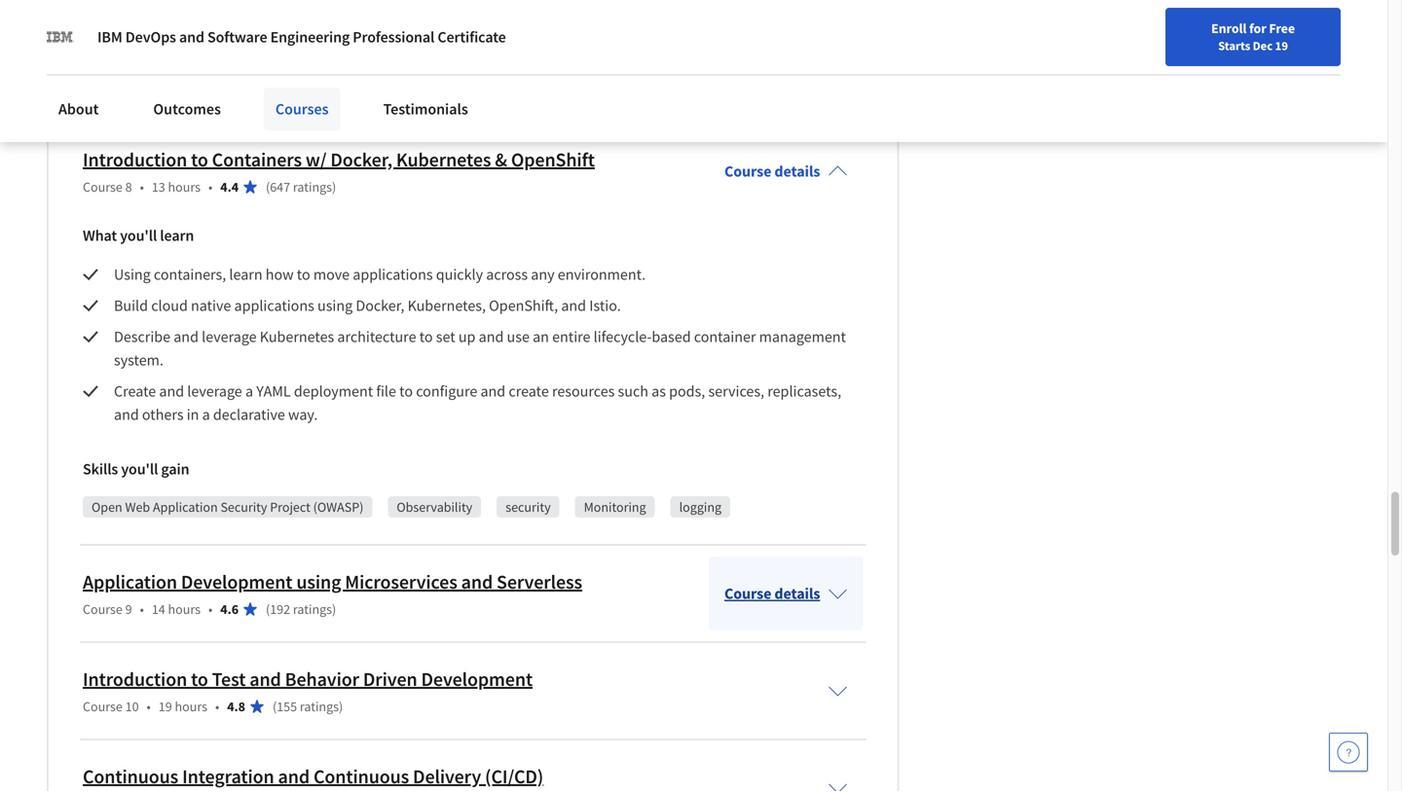 Task type: vqa. For each thing, say whether or not it's contained in the screenshot.
the bottommost a
yes



Task type: locate. For each thing, give the bounding box(es) containing it.
8
[[125, 178, 132, 196]]

skills you'll gain up web
[[83, 460, 189, 479]]

gain up continuous integration
[[161, 37, 189, 56]]

for
[[1250, 19, 1267, 37]]

1 vertical spatial application
[[83, 570, 177, 595]]

2 vertical spatial you'll
[[121, 460, 158, 479]]

course
[[725, 162, 772, 181], [83, 178, 123, 196], [725, 584, 772, 604], [83, 601, 123, 619], [83, 698, 123, 716]]

integration down 4.8 at the left of page
[[182, 765, 274, 789]]

you'll
[[121, 37, 158, 56], [120, 226, 157, 245], [121, 460, 158, 479]]

1 course details from the top
[[725, 162, 821, 181]]

ratings down behavior
[[300, 698, 339, 716]]

skills you'll gain for open web application security project (owasp)
[[83, 460, 189, 479]]

( down containers in the left top of the page
[[266, 178, 270, 196]]

1 vertical spatial details
[[775, 584, 821, 604]]

course 10 • 19 hours •
[[83, 698, 219, 716]]

1 vertical spatial ratings
[[293, 601, 332, 619]]

2 introduction from the top
[[83, 668, 187, 692]]

0 vertical spatial applications
[[353, 265, 433, 284]]

2 gain from the top
[[161, 460, 189, 479]]

and
[[179, 27, 204, 47], [561, 296, 586, 316], [174, 327, 199, 347], [479, 327, 504, 347], [159, 382, 184, 401], [481, 382, 506, 401], [114, 405, 139, 425], [461, 570, 493, 595], [250, 668, 281, 692], [278, 765, 310, 789]]

file
[[376, 382, 396, 401]]

cloud
[[151, 296, 188, 316]]

security
[[506, 499, 551, 516]]

0 vertical spatial 19
[[1276, 38, 1289, 54]]

declarative
[[213, 405, 285, 425]]

course for introduction to containers w/ docker, kubernetes & openshift
[[83, 178, 123, 196]]

applications
[[353, 265, 433, 284], [234, 296, 314, 316]]

1 introduction from the top
[[83, 148, 187, 172]]

2 course details from the top
[[725, 584, 821, 604]]

help center image
[[1337, 741, 1361, 765]]

2 course details button from the top
[[709, 557, 863, 631]]

0 vertical spatial skills you'll gain
[[83, 37, 189, 56]]

using down move
[[318, 296, 353, 316]]

learn left the how
[[229, 265, 263, 284]]

ratings for and
[[300, 698, 339, 716]]

ratings right 192
[[293, 601, 332, 619]]

such
[[618, 382, 649, 401]]

test
[[212, 668, 246, 692]]

•
[[140, 178, 144, 196], [209, 178, 213, 196], [140, 601, 144, 619], [209, 601, 213, 619], [147, 698, 151, 716], [215, 698, 219, 716]]

gain down the others
[[161, 460, 189, 479]]

ratings
[[293, 178, 332, 196], [293, 601, 332, 619], [300, 698, 339, 716]]

entire
[[552, 327, 591, 347]]

you'll up ci/cd
[[121, 37, 158, 56]]

4.6
[[220, 601, 239, 619]]

0 vertical spatial introduction
[[83, 148, 187, 172]]

0 vertical spatial course details button
[[709, 134, 863, 208]]

0 vertical spatial learn
[[160, 226, 194, 245]]

skills you'll gain
[[83, 37, 189, 56], [83, 460, 189, 479]]

an
[[533, 327, 549, 347]]

0 horizontal spatial 19
[[159, 698, 172, 716]]

applications up build cloud native applications using docker, kubernetes, openshift, and istio.
[[353, 265, 433, 284]]

leverage for a
[[187, 382, 242, 401]]

docker, down using containers, learn how to move applications quickly across any environment.
[[356, 296, 405, 316]]

1 course details button from the top
[[709, 134, 863, 208]]

2 details from the top
[[775, 584, 821, 604]]

0 vertical spatial skills
[[83, 37, 118, 56]]

replicasets,
[[768, 382, 842, 401]]

environment.
[[558, 265, 646, 284]]

1 vertical spatial learn
[[229, 265, 263, 284]]

continuous down the 10
[[83, 765, 178, 789]]

development for continuous
[[390, 76, 467, 93]]

1 vertical spatial course details button
[[709, 557, 863, 631]]

) for w/
[[332, 178, 336, 196]]

deployment
[[294, 382, 373, 401]]

2 skills from the top
[[83, 460, 118, 479]]

development up testimonials
[[390, 76, 467, 93]]

a right in
[[202, 405, 210, 425]]

skills you'll gain up ci/cd
[[83, 37, 189, 56]]

development up 4.6
[[181, 570, 293, 595]]

0 vertical spatial using
[[318, 296, 353, 316]]

menu item
[[1037, 19, 1162, 83]]

1 vertical spatial kubernetes
[[260, 327, 334, 347]]

dec
[[1253, 38, 1273, 54]]

( right 4.6
[[266, 601, 270, 619]]

use
[[507, 327, 530, 347]]

you'll for open web application security project (owasp)
[[121, 460, 158, 479]]

development right the driven at the bottom of page
[[421, 668, 533, 692]]

1 gain from the top
[[161, 37, 189, 56]]

( for containers
[[266, 178, 270, 196]]

create
[[509, 382, 549, 401]]

1 skills you'll gain from the top
[[83, 37, 189, 56]]

details for introduction to containers w/ docker, kubernetes & openshift
[[775, 162, 821, 181]]

0 vertical spatial development
[[390, 76, 467, 93]]

container
[[694, 327, 756, 347]]

1 vertical spatial hours
[[168, 601, 201, 619]]

1 vertical spatial gain
[[161, 460, 189, 479]]

open web application security project (owasp)
[[92, 499, 364, 516]]

native
[[191, 296, 231, 316]]

( 155 ratings )
[[273, 698, 343, 716]]

ratings for microservices
[[293, 601, 332, 619]]

leverage up in
[[187, 382, 242, 401]]

application development using microservices and serverless link
[[83, 570, 583, 595]]

1 horizontal spatial a
[[245, 382, 253, 401]]

introduction for introduction to containers w/ docker, kubernetes & openshift
[[83, 148, 187, 172]]

0 vertical spatial details
[[775, 162, 821, 181]]

2 vertical spatial hours
[[175, 698, 207, 716]]

• right 9
[[140, 601, 144, 619]]

ratings down w/
[[293, 178, 332, 196]]

1 vertical spatial development
[[181, 570, 293, 595]]

0 vertical spatial docker,
[[331, 148, 393, 172]]

application right web
[[153, 499, 218, 516]]

4.4
[[220, 178, 239, 196]]

kubernetes
[[396, 148, 491, 172], [260, 327, 334, 347]]

a
[[245, 382, 253, 401], [202, 405, 210, 425]]

• right 8
[[140, 178, 144, 196]]

professional
[[353, 27, 435, 47]]

introduction to test and behavior driven development link
[[83, 668, 533, 692]]

describe
[[114, 327, 171, 347]]

automation
[[660, 76, 727, 93]]

continuous
[[157, 76, 223, 93], [322, 76, 388, 93], [83, 765, 178, 789], [314, 765, 409, 789]]

ibm image
[[47, 23, 74, 51]]

( for test
[[273, 698, 277, 716]]

learn for containers,
[[229, 265, 263, 284]]

) down behavior
[[339, 698, 343, 716]]

0 vertical spatial hours
[[168, 178, 201, 196]]

integration up the 'courses'
[[226, 76, 288, 93]]

1 vertical spatial introduction
[[83, 668, 187, 692]]

hours left 4.8 at the left of page
[[175, 698, 207, 716]]

1 vertical spatial applications
[[234, 296, 314, 316]]

) for and
[[339, 698, 343, 716]]

continuous integration
[[157, 76, 288, 93]]

155
[[277, 698, 297, 716]]

1 skills from the top
[[83, 37, 118, 56]]

1 vertical spatial integration
[[182, 765, 274, 789]]

integration for continuous integration and continuous delivery (ci/cd)
[[182, 765, 274, 789]]

hours for test
[[175, 698, 207, 716]]

enroll
[[1212, 19, 1247, 37]]

1 horizontal spatial 19
[[1276, 38, 1289, 54]]

kubernetes inside describe and leverage kubernetes architecture to set up and use an entire lifecycle-based container management system.
[[260, 327, 334, 347]]

1 vertical spatial skills you'll gain
[[83, 460, 189, 479]]

0 vertical spatial you'll
[[121, 37, 158, 56]]

0 vertical spatial leverage
[[202, 327, 257, 347]]

0 vertical spatial a
[[245, 382, 253, 401]]

2 skills you'll gain from the top
[[83, 460, 189, 479]]

1 vertical spatial a
[[202, 405, 210, 425]]

2 vertical spatial (
[[273, 698, 277, 716]]

to left set
[[420, 327, 433, 347]]

skills up ci/cd
[[83, 37, 118, 56]]

introduction up 8
[[83, 148, 187, 172]]

and up entire
[[561, 296, 586, 316]]

kubernetes up yaml
[[260, 327, 334, 347]]

logging
[[680, 499, 722, 516]]

course for introduction to test and behavior driven development
[[83, 698, 123, 716]]

skills for open web application security project (owasp)
[[83, 460, 118, 479]]

(owasp)
[[313, 499, 364, 516]]

0 vertical spatial ratings
[[293, 178, 332, 196]]

course details
[[725, 162, 821, 181], [725, 584, 821, 604]]

1 horizontal spatial kubernetes
[[396, 148, 491, 172]]

using up ( 192 ratings ) at the bottom
[[296, 570, 341, 595]]

course details for application development using microservices and serverless
[[725, 584, 821, 604]]

19
[[1276, 38, 1289, 54], [159, 698, 172, 716]]

1 details from the top
[[775, 162, 821, 181]]

hours right 13
[[168, 178, 201, 196]]

continuous up the 'courses'
[[322, 76, 388, 93]]

learn up containers,
[[160, 226, 194, 245]]

introduction up the 10
[[83, 668, 187, 692]]

others
[[142, 405, 184, 425]]

0 vertical spatial (
[[266, 178, 270, 196]]

1 vertical spatial using
[[296, 570, 341, 595]]

applications down the how
[[234, 296, 314, 316]]

skills up open on the bottom of the page
[[83, 460, 118, 479]]

continuous up outcomes
[[157, 76, 223, 93]]

(ci/cd)
[[485, 765, 544, 789]]

and up 155
[[250, 668, 281, 692]]

9
[[125, 601, 132, 619]]

1 vertical spatial (
[[266, 601, 270, 619]]

courses
[[276, 99, 329, 119]]

integration for continuous integration
[[226, 76, 288, 93]]

0 horizontal spatial learn
[[160, 226, 194, 245]]

hours for using
[[168, 601, 201, 619]]

continuous for continuous integration and continuous delivery (ci/cd)
[[83, 765, 178, 789]]

devops
[[125, 27, 176, 47]]

1 vertical spatial )
[[332, 601, 336, 619]]

introduction for introduction to test and behavior driven development
[[83, 668, 187, 692]]

containers,
[[154, 265, 226, 284]]

application up 9
[[83, 570, 177, 595]]

to right file
[[400, 382, 413, 401]]

set
[[436, 327, 456, 347]]

you'll right what
[[120, 226, 157, 245]]

• left 4.4
[[209, 178, 213, 196]]

to inside describe and leverage kubernetes architecture to set up and use an entire lifecycle-based container management system.
[[420, 327, 433, 347]]

ci/cd
[[92, 76, 124, 93]]

0 vertical spatial application
[[153, 499, 218, 516]]

delivery
[[413, 765, 481, 789]]

docker, right w/
[[331, 148, 393, 172]]

0 vertical spatial )
[[332, 178, 336, 196]]

None search field
[[278, 12, 599, 51]]

and left 'serverless'
[[461, 570, 493, 595]]

19 down free
[[1276, 38, 1289, 54]]

continuous integration and continuous delivery (ci/cd) link
[[83, 765, 544, 789]]

what you'll learn
[[83, 226, 194, 245]]

0 horizontal spatial kubernetes
[[260, 327, 334, 347]]

leverage inside create and leverage a yaml deployment file to configure and create resources such as pods, services, replicasets, and others in a declarative way.
[[187, 382, 242, 401]]

and down "create"
[[114, 405, 139, 425]]

based
[[652, 327, 691, 347]]

integration
[[226, 76, 288, 93], [182, 765, 274, 789]]

0 vertical spatial integration
[[226, 76, 288, 93]]

move
[[314, 265, 350, 284]]

leverage
[[202, 327, 257, 347], [187, 382, 242, 401]]

openshift
[[511, 148, 595, 172]]

0 vertical spatial course details
[[725, 162, 821, 181]]

• left 4.8 at the left of page
[[215, 698, 219, 716]]

( right 4.8 at the left of page
[[273, 698, 277, 716]]

1 vertical spatial leverage
[[187, 382, 242, 401]]

) down application development using microservices and serverless
[[332, 601, 336, 619]]

continuous for continuous development
[[322, 76, 388, 93]]

a up declarative
[[245, 382, 253, 401]]

1 vertical spatial you'll
[[120, 226, 157, 245]]

you'll up web
[[121, 460, 158, 479]]

) down "introduction to containers w/ docker, kubernetes & openshift" link on the left top of the page
[[332, 178, 336, 196]]

1 horizontal spatial learn
[[229, 265, 263, 284]]

2 vertical spatial ratings
[[300, 698, 339, 716]]

19 right the 10
[[159, 698, 172, 716]]

1 vertical spatial course details
[[725, 584, 821, 604]]

1 vertical spatial skills
[[83, 460, 118, 479]]

hours right 14 at the left of page
[[168, 601, 201, 619]]

across
[[486, 265, 528, 284]]

course 8 • 13 hours •
[[83, 178, 213, 196]]

details
[[775, 162, 821, 181], [775, 584, 821, 604]]

leverage down native
[[202, 327, 257, 347]]

about link
[[47, 88, 110, 131]]

learn
[[160, 226, 194, 245], [229, 265, 263, 284]]

kubernetes down testimonials
[[396, 148, 491, 172]]

skills
[[83, 37, 118, 56], [83, 460, 118, 479]]

continuous development
[[322, 76, 467, 93]]

leverage inside describe and leverage kubernetes architecture to set up and use an entire lifecycle-based container management system.
[[202, 327, 257, 347]]

0 vertical spatial gain
[[161, 37, 189, 56]]

monitoring
[[584, 499, 646, 516]]

2 vertical spatial )
[[339, 698, 343, 716]]



Task type: describe. For each thing, give the bounding box(es) containing it.
engineering
[[270, 27, 350, 47]]

10
[[125, 698, 139, 716]]

647
[[270, 178, 290, 196]]

free
[[1270, 19, 1296, 37]]

course 9 • 14 hours •
[[83, 601, 213, 619]]

outcomes
[[153, 99, 221, 119]]

resources
[[552, 382, 615, 401]]

course details for introduction to containers w/ docker, kubernetes & openshift
[[725, 162, 821, 181]]

open
[[92, 499, 122, 516]]

openshift,
[[489, 296, 558, 316]]

1 vertical spatial docker,
[[356, 296, 405, 316]]

0 horizontal spatial a
[[202, 405, 210, 425]]

gain for open web application security project (owasp)
[[161, 460, 189, 479]]

testimonials link
[[372, 88, 480, 131]]

continuous integration and continuous delivery (ci/cd)
[[83, 765, 544, 789]]

&
[[495, 148, 507, 172]]

0 vertical spatial kubernetes
[[396, 148, 491, 172]]

ibm
[[97, 27, 122, 47]]

using
[[114, 265, 151, 284]]

( 647 ratings )
[[266, 178, 336, 196]]

( for using
[[266, 601, 270, 619]]

w/
[[306, 148, 327, 172]]

quickly
[[436, 265, 483, 284]]

• left 4.6
[[209, 601, 213, 619]]

web
[[125, 499, 150, 516]]

as
[[652, 382, 666, 401]]

application development using microservices and serverless
[[83, 570, 583, 595]]

testimonials
[[383, 99, 468, 119]]

project
[[270, 499, 311, 516]]

skills you'll gain for ci/cd
[[83, 37, 189, 56]]

services,
[[709, 382, 765, 401]]

pods,
[[669, 382, 706, 401]]

using containers, learn how to move applications quickly across any environment.
[[114, 265, 646, 284]]

observability
[[397, 499, 473, 516]]

to left test
[[191, 668, 208, 692]]

ratings for w/
[[293, 178, 332, 196]]

) for microservices
[[332, 601, 336, 619]]

hours for containers
[[168, 178, 201, 196]]

( 192 ratings )
[[266, 601, 336, 619]]

describe and leverage kubernetes architecture to set up and use an entire lifecycle-based container management system.
[[114, 327, 850, 370]]

containers
[[212, 148, 302, 172]]

infrastructure as code
[[500, 76, 627, 93]]

about
[[58, 99, 99, 119]]

kubernetes,
[[408, 296, 486, 316]]

introduction to test and behavior driven development
[[83, 668, 533, 692]]

and up the others
[[159, 382, 184, 401]]

enroll for free starts dec 19
[[1212, 19, 1296, 54]]

create and leverage a yaml deployment file to configure and create resources such as pods, services, replicasets, and others in a declarative way.
[[114, 382, 845, 425]]

infrastructure
[[500, 76, 578, 93]]

and right devops
[[179, 27, 204, 47]]

introduction to containers w/ docker, kubernetes & openshift link
[[83, 148, 595, 172]]

build
[[114, 296, 148, 316]]

1 vertical spatial 19
[[159, 698, 172, 716]]

details for application development using microservices and serverless
[[775, 584, 821, 604]]

behavior
[[285, 668, 359, 692]]

any
[[531, 265, 555, 284]]

leverage for kubernetes
[[202, 327, 257, 347]]

13
[[152, 178, 165, 196]]

code
[[597, 76, 627, 93]]

courses link
[[264, 88, 341, 131]]

and down cloud
[[174, 327, 199, 347]]

19 inside the enroll for free starts dec 19
[[1276, 38, 1289, 54]]

what
[[83, 226, 117, 245]]

to inside create and leverage a yaml deployment file to configure and create resources such as pods, services, replicasets, and others in a declarative way.
[[400, 382, 413, 401]]

lifecycle-
[[594, 327, 652, 347]]

ibm devops and software engineering professional certificate
[[97, 27, 506, 47]]

and left create
[[481, 382, 506, 401]]

outcomes link
[[142, 88, 233, 131]]

introduction to containers w/ docker, kubernetes & openshift
[[83, 148, 595, 172]]

• right the 10
[[147, 698, 151, 716]]

2 vertical spatial development
[[421, 668, 533, 692]]

create
[[114, 382, 156, 401]]

certificate
[[438, 27, 506, 47]]

192
[[270, 601, 290, 619]]

starts
[[1219, 38, 1251, 54]]

to right the how
[[297, 265, 310, 284]]

gain for ci/cd
[[161, 37, 189, 56]]

course details button for application development using microservices and serverless
[[709, 557, 863, 631]]

build cloud native applications using docker, kubernetes, openshift, and istio.
[[114, 296, 621, 316]]

software
[[207, 27, 267, 47]]

management
[[759, 327, 846, 347]]

way.
[[288, 405, 318, 425]]

course details button for introduction to containers w/ docker, kubernetes & openshift
[[709, 134, 863, 208]]

architecture
[[337, 327, 416, 347]]

0 horizontal spatial applications
[[234, 296, 314, 316]]

1 horizontal spatial applications
[[353, 265, 433, 284]]

coursera image
[[23, 16, 147, 47]]

skills for ci/cd
[[83, 37, 118, 56]]

istio.
[[590, 296, 621, 316]]

and right up
[[479, 327, 504, 347]]

course for application development using microservices and serverless
[[83, 601, 123, 619]]

security
[[221, 499, 267, 516]]

continuous for continuous integration
[[157, 76, 223, 93]]

learn for you'll
[[160, 226, 194, 245]]

serverless
[[497, 570, 583, 595]]

system.
[[114, 351, 164, 370]]

continuous left delivery
[[314, 765, 409, 789]]

driven
[[363, 668, 418, 692]]

you'll for ci/cd
[[121, 37, 158, 56]]

development for application
[[181, 570, 293, 595]]

and down 155
[[278, 765, 310, 789]]

how
[[266, 265, 294, 284]]

configure
[[416, 382, 478, 401]]

to down outcomes
[[191, 148, 208, 172]]

as
[[581, 76, 594, 93]]



